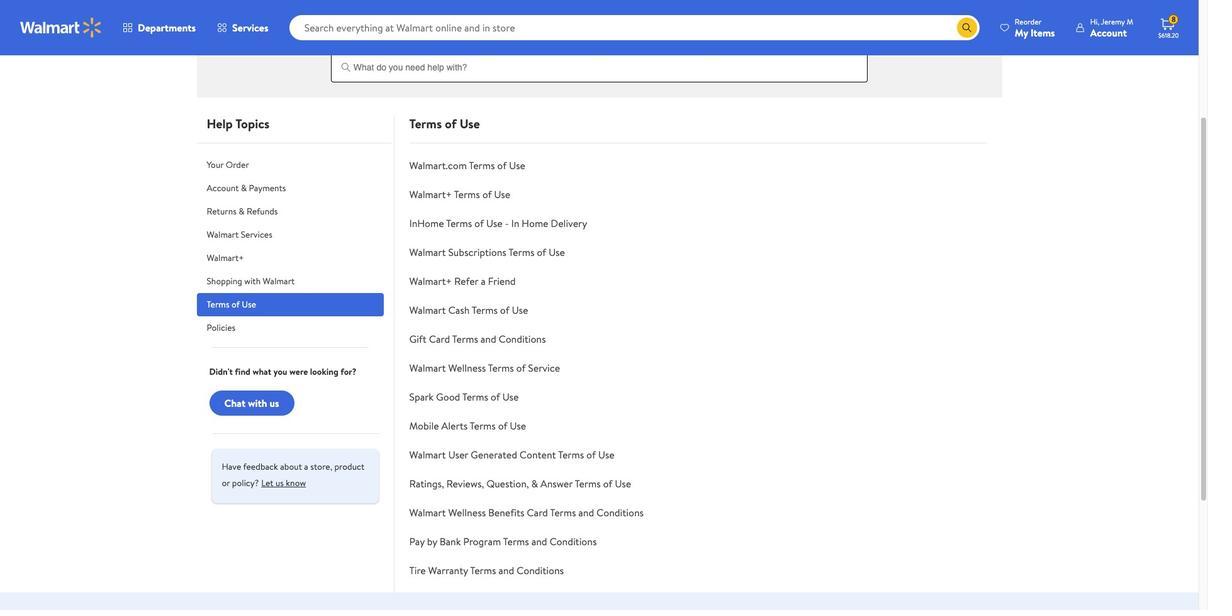 Task type: describe. For each thing, give the bounding box(es) containing it.
of left -
[[475, 217, 484, 230]]

service
[[528, 361, 560, 375]]

walmart+ for walmart+ terms of use
[[410, 188, 452, 201]]

program
[[464, 535, 501, 549]]

product
[[335, 461, 365, 473]]

walmart for walmart subscriptions terms of use
[[410, 246, 446, 259]]

cash
[[449, 303, 470, 317]]

of right content
[[587, 448, 596, 462]]

$618.20
[[1159, 31, 1180, 40]]

reorder
[[1015, 16, 1042, 27]]

about
[[280, 461, 302, 473]]

user
[[449, 448, 469, 462]]

inhome
[[410, 217, 444, 230]]

gift card terms and conditions link
[[410, 332, 546, 346]]

1 horizontal spatial returns
[[743, 2, 773, 14]]

walmart+ terms of use link
[[410, 188, 511, 201]]

mobile alerts terms of use link
[[410, 419, 527, 433]]

in
[[512, 217, 520, 230]]

spark
[[410, 390, 434, 404]]

generated
[[471, 448, 518, 462]]

walmart+ for walmart+
[[207, 252, 244, 264]]

of right answer
[[604, 477, 613, 491]]

chat with us
[[224, 397, 279, 410]]

inhome terms of use - in home delivery link
[[410, 217, 588, 230]]

refer
[[455, 275, 479, 288]]

help topics
[[207, 115, 270, 132]]

walmart cash terms of use link
[[410, 303, 528, 317]]

spark good terms of use link
[[410, 390, 519, 404]]

0 horizontal spatial account
[[207, 182, 239, 195]]

for?
[[341, 366, 357, 378]]

terms down program
[[470, 564, 496, 578]]

items
[[1031, 25, 1056, 39]]

0 horizontal spatial refunds
[[247, 205, 278, 218]]

us inside button
[[276, 477, 284, 490]]

with for us
[[248, 397, 267, 410]]

8
[[1172, 14, 1177, 25]]

1 vertical spatial returns & refunds link
[[197, 200, 384, 224]]

terms up 'walmart.com' in the left of the page
[[410, 115, 442, 132]]

looking
[[310, 366, 339, 378]]

ratings,
[[410, 477, 444, 491]]

0 vertical spatial terms of use
[[410, 115, 480, 132]]

search icon image
[[963, 23, 973, 33]]

let us know link
[[261, 473, 306, 494]]

bank
[[440, 535, 461, 549]]

1 vertical spatial card
[[527, 506, 548, 520]]

gift card terms and conditions
[[410, 332, 546, 346]]

walmart+ terms of use
[[410, 188, 511, 201]]

my
[[1015, 25, 1029, 39]]

inhome terms of use - in home delivery
[[410, 217, 588, 230]]

edit or cancel an order
[[555, 2, 645, 14]]

of up generated
[[498, 419, 508, 433]]

0 horizontal spatial returns
[[207, 205, 237, 218]]

gift
[[410, 332, 427, 346]]

walmart+ refer a friend link
[[410, 275, 516, 288]]

warranty
[[428, 564, 468, 578]]

spark good terms of use
[[410, 390, 519, 404]]

topics
[[380, 40, 404, 52]]

edit or cancel an order link
[[510, 0, 689, 27]]

have feedback about a store, product or policy?
[[222, 461, 365, 490]]

0 vertical spatial returns & refunds
[[743, 2, 815, 14]]

policies
[[207, 322, 236, 334]]

terms down walmart.com terms of use
[[454, 188, 480, 201]]

us inside button
[[270, 397, 279, 410]]

mobile alerts terms of use
[[410, 419, 527, 433]]

reviews,
[[447, 477, 484, 491]]

walmart.com terms of use link
[[410, 159, 526, 173]]

walmart wellness benefits card terms and conditions
[[410, 506, 644, 520]]

walmart user generated content terms of use
[[410, 448, 615, 462]]

-
[[505, 217, 509, 230]]

feedback
[[243, 461, 278, 473]]

terms down answer
[[550, 506, 576, 520]]

shopping with walmart
[[207, 275, 295, 288]]

let
[[261, 477, 274, 490]]

terms up policies
[[207, 298, 230, 311]]

Search help topics search field
[[331, 40, 868, 82]]

question,
[[487, 477, 529, 491]]

search
[[334, 40, 360, 52]]

0 vertical spatial card
[[429, 332, 450, 346]]

friend
[[488, 275, 516, 288]]

pay
[[410, 535, 425, 549]]

walmart for walmart user generated content terms of use
[[410, 448, 446, 462]]

terms of use link
[[197, 293, 384, 317]]

account & payments
[[207, 182, 286, 195]]

1 horizontal spatial refunds
[[783, 2, 815, 14]]

walmart wellness terms of service link
[[410, 361, 560, 375]]

tire warranty terms and conditions
[[410, 564, 564, 578]]

mobile
[[410, 419, 439, 433]]

walmart wellness benefits card terms and conditions link
[[410, 506, 644, 520]]

were
[[290, 366, 308, 378]]

have
[[222, 461, 241, 473]]

terms down benefits
[[503, 535, 529, 549]]

chat
[[224, 397, 246, 410]]

walmart for walmart wellness benefits card terms and conditions
[[410, 506, 446, 520]]

walmart for walmart services
[[207, 229, 239, 241]]

delivery
[[551, 217, 588, 230]]

shopping
[[207, 275, 242, 288]]

you
[[274, 366, 287, 378]]

ratings, reviews, question, & answer terms of use link
[[410, 477, 632, 491]]

jeremy
[[1102, 16, 1126, 27]]

payments
[[249, 182, 286, 195]]

policy?
[[232, 477, 259, 490]]

0 vertical spatial returns & refunds link
[[689, 0, 868, 27]]

pay by bank program terms and conditions link
[[410, 535, 597, 549]]

walmart+ refer a friend
[[410, 275, 516, 288]]



Task type: vqa. For each thing, say whether or not it's contained in the screenshot.
Mobile
yes



Task type: locate. For each thing, give the bounding box(es) containing it.
0 horizontal spatial returns & refunds link
[[197, 200, 384, 224]]

order inside your order link
[[226, 159, 249, 171]]

of up 'walmart.com' in the left of the page
[[445, 115, 457, 132]]

walmart up gift
[[410, 303, 446, 317]]

0 horizontal spatial or
[[222, 477, 230, 490]]

search help topics
[[334, 40, 404, 52]]

of down 'walmart wellness terms of service' "link"
[[491, 390, 500, 404]]

0 vertical spatial walmart+
[[410, 188, 452, 201]]

walmart down walmart+ link
[[263, 275, 295, 288]]

0 horizontal spatial a
[[304, 461, 308, 473]]

2 vertical spatial walmart+
[[410, 275, 452, 288]]

a right refer
[[481, 275, 486, 288]]

terms up answer
[[558, 448, 584, 462]]

walmart+ link
[[197, 247, 384, 270]]

what
[[253, 366, 272, 378]]

walmart down 'inhome'
[[410, 246, 446, 259]]

track
[[388, 2, 408, 14]]

1 wellness from the top
[[449, 361, 486, 375]]

wellness up spark good terms of use link
[[449, 361, 486, 375]]

Search search field
[[289, 15, 980, 40]]

order
[[430, 2, 453, 14], [622, 2, 645, 14], [226, 159, 249, 171]]

with right the chat
[[248, 397, 267, 410]]

0 vertical spatial a
[[481, 275, 486, 288]]

account
[[1091, 25, 1128, 39], [207, 182, 239, 195]]

ratings, reviews, question, & answer terms of use
[[410, 477, 632, 491]]

1 vertical spatial services
[[241, 229, 273, 241]]

of down shopping
[[232, 298, 240, 311]]

walmart up shopping
[[207, 229, 239, 241]]

account down your order
[[207, 182, 239, 195]]

walmart up the spark
[[410, 361, 446, 375]]

account inside hi, jeremy m account
[[1091, 25, 1128, 39]]

8 $618.20
[[1159, 14, 1180, 40]]

terms down walmart cash terms of use
[[452, 332, 478, 346]]

terms of use down shopping
[[207, 298, 256, 311]]

good
[[436, 390, 460, 404]]

a right about
[[304, 461, 308, 473]]

Walmart Site-Wide search field
[[289, 15, 980, 40]]

wellness for terms
[[449, 361, 486, 375]]

walmart services link
[[197, 224, 384, 247]]

your order
[[207, 159, 249, 171]]

1 vertical spatial returns
[[207, 205, 237, 218]]

walmart user generated content terms of use link
[[410, 448, 615, 462]]

1 horizontal spatial returns & refunds
[[743, 2, 815, 14]]

0 vertical spatial with
[[244, 275, 261, 288]]

0 horizontal spatial returns & refunds
[[207, 205, 278, 218]]

card right benefits
[[527, 506, 548, 520]]

store,
[[311, 461, 332, 473]]

us
[[270, 397, 279, 410], [276, 477, 284, 490]]

1 vertical spatial account
[[207, 182, 239, 195]]

home
[[522, 217, 549, 230]]

terms right alerts
[[470, 419, 496, 433]]

of up inhome terms of use - in home delivery link
[[483, 188, 492, 201]]

an
[[611, 2, 620, 14]]

order inside track your order link
[[430, 2, 453, 14]]

a inside 'have feedback about a store, product or policy?'
[[304, 461, 308, 473]]

or inside 'have feedback about a store, product or policy?'
[[222, 477, 230, 490]]

terms right answer
[[575, 477, 601, 491]]

order up the account & payments
[[226, 159, 249, 171]]

1 vertical spatial or
[[222, 477, 230, 490]]

1 horizontal spatial terms of use
[[410, 115, 480, 132]]

us right let
[[276, 477, 284, 490]]

order right track
[[430, 2, 453, 14]]

walmart+
[[410, 188, 452, 201], [207, 252, 244, 264], [410, 275, 452, 288]]

walmart+ up 'inhome'
[[410, 188, 452, 201]]

0 vertical spatial or
[[572, 2, 580, 14]]

walmart.com
[[410, 159, 467, 173]]

alerts
[[442, 419, 468, 433]]

hi,
[[1091, 16, 1100, 27]]

didn't
[[209, 366, 233, 378]]

walmart image
[[20, 18, 102, 38]]

0 vertical spatial refunds
[[783, 2, 815, 14]]

wellness
[[449, 361, 486, 375], [449, 506, 486, 520]]

benefits
[[489, 506, 525, 520]]

services button
[[207, 13, 279, 43]]

1 horizontal spatial a
[[481, 275, 486, 288]]

1 horizontal spatial order
[[430, 2, 453, 14]]

1 horizontal spatial returns & refunds link
[[689, 0, 868, 27]]

hi, jeremy m account
[[1091, 16, 1134, 39]]

0 vertical spatial account
[[1091, 25, 1128, 39]]

chat with us button
[[209, 391, 294, 416]]

walmart cash terms of use
[[410, 303, 528, 317]]

0 horizontal spatial your
[[207, 159, 224, 171]]

0 vertical spatial wellness
[[449, 361, 486, 375]]

or down "have"
[[222, 477, 230, 490]]

terms down in
[[509, 246, 535, 259]]

walmart wellness terms of service
[[410, 361, 560, 375]]

conditions
[[499, 332, 546, 346], [597, 506, 644, 520], [550, 535, 597, 549], [517, 564, 564, 578]]

account & payments link
[[197, 177, 384, 200]]

1 horizontal spatial or
[[572, 2, 580, 14]]

m
[[1127, 16, 1134, 27]]

2 wellness from the top
[[449, 506, 486, 520]]

returns & refunds
[[743, 2, 815, 14], [207, 205, 278, 218]]

walmart.com terms of use
[[410, 159, 526, 173]]

cancel
[[582, 2, 609, 14]]

walmart down ratings,
[[410, 506, 446, 520]]

of
[[445, 115, 457, 132], [498, 159, 507, 173], [483, 188, 492, 201], [475, 217, 484, 230], [537, 246, 547, 259], [232, 298, 240, 311], [500, 303, 510, 317], [517, 361, 526, 375], [491, 390, 500, 404], [498, 419, 508, 433], [587, 448, 596, 462], [604, 477, 613, 491]]

walmart+ up shopping
[[207, 252, 244, 264]]

services inside popup button
[[232, 21, 269, 35]]

1 horizontal spatial your
[[410, 2, 427, 14]]

walmart for walmart cash terms of use
[[410, 303, 446, 317]]

of down friend
[[500, 303, 510, 317]]

1 vertical spatial your
[[207, 159, 224, 171]]

of left service
[[517, 361, 526, 375]]

terms right cash
[[472, 303, 498, 317]]

1 vertical spatial a
[[304, 461, 308, 473]]

account left $618.20
[[1091, 25, 1128, 39]]

your right track
[[410, 2, 427, 14]]

0 vertical spatial us
[[270, 397, 279, 410]]

your
[[410, 2, 427, 14], [207, 159, 224, 171]]

0 vertical spatial services
[[232, 21, 269, 35]]

walmart services
[[207, 229, 273, 241]]

use
[[460, 115, 480, 132], [509, 159, 526, 173], [494, 188, 511, 201], [486, 217, 503, 230], [549, 246, 565, 259], [242, 298, 256, 311], [512, 303, 528, 317], [503, 390, 519, 404], [510, 419, 527, 433], [599, 448, 615, 462], [615, 477, 632, 491]]

departments button
[[112, 13, 207, 43]]

help
[[362, 40, 378, 52]]

terms down walmart+ terms of use link
[[446, 217, 472, 230]]

0 horizontal spatial terms of use
[[207, 298, 256, 311]]

with right shopping
[[244, 275, 261, 288]]

1 vertical spatial with
[[248, 397, 267, 410]]

tire
[[410, 564, 426, 578]]

with inside button
[[248, 397, 267, 410]]

walmart subscriptions terms of use
[[410, 246, 565, 259]]

shopping with walmart link
[[197, 270, 384, 293]]

0 vertical spatial returns
[[743, 2, 773, 14]]

order right an
[[622, 2, 645, 14]]

1 vertical spatial wellness
[[449, 506, 486, 520]]

us down you
[[270, 397, 279, 410]]

1 vertical spatial terms of use
[[207, 298, 256, 311]]

1 horizontal spatial account
[[1091, 25, 1128, 39]]

of up walmart+ terms of use
[[498, 159, 507, 173]]

with for walmart
[[244, 275, 261, 288]]

departments
[[138, 21, 196, 35]]

reorder my items
[[1015, 16, 1056, 39]]

returns
[[743, 2, 773, 14], [207, 205, 237, 218]]

walmart+ left refer
[[410, 275, 452, 288]]

&
[[775, 2, 781, 14], [241, 182, 247, 195], [239, 205, 245, 218], [532, 477, 538, 491]]

wellness for benefits
[[449, 506, 486, 520]]

with
[[244, 275, 261, 288], [248, 397, 267, 410]]

card right gift
[[429, 332, 450, 346]]

1 vertical spatial refunds
[[247, 205, 278, 218]]

1 vertical spatial walmart+
[[207, 252, 244, 264]]

wellness down reviews,
[[449, 506, 486, 520]]

order inside "edit or cancel an order" link
[[622, 2, 645, 14]]

refunds
[[783, 2, 815, 14], [247, 205, 278, 218]]

of down the home
[[537, 246, 547, 259]]

1 vertical spatial returns & refunds
[[207, 205, 278, 218]]

your order link
[[197, 154, 384, 177]]

1 vertical spatial us
[[276, 477, 284, 490]]

0 vertical spatial your
[[410, 2, 427, 14]]

What do you need help with? search field
[[331, 52, 868, 82]]

your up the account & payments
[[207, 159, 224, 171]]

didn't find what you were looking for?
[[209, 366, 357, 378]]

let us know button
[[261, 473, 306, 494]]

track your order
[[388, 2, 453, 14]]

1 horizontal spatial card
[[527, 506, 548, 520]]

a
[[481, 275, 486, 288], [304, 461, 308, 473]]

walmart up ratings,
[[410, 448, 446, 462]]

walmart for walmart wellness terms of service
[[410, 361, 446, 375]]

or
[[572, 2, 580, 14], [222, 477, 230, 490]]

let us know
[[261, 477, 306, 490]]

0 horizontal spatial card
[[429, 332, 450, 346]]

2 horizontal spatial order
[[622, 2, 645, 14]]

terms of use up 'walmart.com' in the left of the page
[[410, 115, 480, 132]]

topics
[[236, 115, 270, 132]]

terms up walmart+ terms of use
[[469, 159, 495, 173]]

0 horizontal spatial order
[[226, 159, 249, 171]]

walmart+ for walmart+ refer a friend
[[410, 275, 452, 288]]

and
[[481, 332, 497, 346], [579, 506, 594, 520], [532, 535, 547, 549], [499, 564, 515, 578]]

returns & refunds link
[[689, 0, 868, 27], [197, 200, 384, 224]]

walmart
[[207, 229, 239, 241], [410, 246, 446, 259], [263, 275, 295, 288], [410, 303, 446, 317], [410, 361, 446, 375], [410, 448, 446, 462], [410, 506, 446, 520]]

edit
[[555, 2, 570, 14]]

or right edit
[[572, 2, 580, 14]]

subscriptions
[[449, 246, 507, 259]]

terms right good
[[463, 390, 489, 404]]

terms down the gift card terms and conditions at the left
[[488, 361, 514, 375]]



